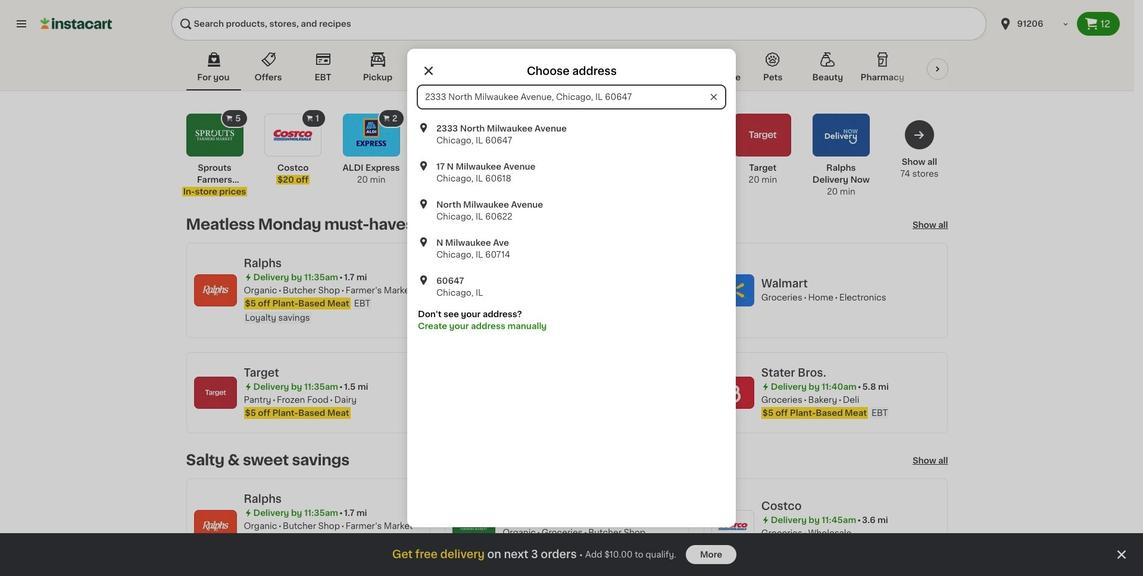 Task type: describe. For each thing, give the bounding box(es) containing it.
ralphs logo image for second the "sprouts farmers market logo" from the top
[[199, 510, 231, 542]]

costco logo image
[[717, 510, 749, 542]]

2 sprouts farmers market logo image from the top
[[458, 510, 490, 542]]

walmart logo image
[[717, 274, 749, 307]]

stater bros. logo image
[[717, 377, 749, 409]]

ralphs logo image for 2nd the "sprouts farmers market logo" from the bottom of the page
[[199, 274, 231, 307]]

target image
[[741, 114, 784, 157]]

aldi express image
[[350, 114, 393, 157]]

ralphs delivery now image
[[820, 114, 863, 157]]

instacart image
[[40, 17, 112, 31]]

choose address dialog
[[407, 49, 736, 527]]



Task type: locate. For each thing, give the bounding box(es) containing it.
1 sprouts farmers market logo image from the top
[[458, 274, 490, 307]]

target logo image
[[199, 377, 231, 409]]

get free delivery on next 3 orders region
[[0, 533, 1143, 576]]

None search field
[[171, 7, 986, 40]]

  text field
[[418, 86, 725, 108]]

  text field inside choose address dialog
[[418, 86, 725, 108]]

1 vertical spatial ralphs logo image
[[199, 510, 231, 542]]

tab panel
[[180, 109, 954, 576]]

ralphs logo image
[[199, 274, 231, 307], [199, 510, 231, 542]]

ralphs image
[[428, 114, 471, 157]]

1 ralphs logo image from the top
[[199, 274, 231, 307]]

shop categories tab list
[[186, 50, 965, 90]]

pavilions image
[[506, 114, 549, 157]]

2 ralphs logo image from the top
[[199, 510, 231, 542]]

sprouts farmers market logo image
[[458, 274, 490, 307], [458, 510, 490, 542]]

0 vertical spatial ralphs logo image
[[199, 274, 231, 307]]

clear address image
[[708, 92, 719, 102]]

1 vertical spatial sprouts farmers market logo image
[[458, 510, 490, 542]]

sprouts farmers market image
[[193, 114, 236, 157]]

0 vertical spatial sprouts farmers market logo image
[[458, 274, 490, 307]]

costco image
[[272, 114, 314, 157]]



Task type: vqa. For each thing, say whether or not it's contained in the screenshot.
Sprouts Farmers Market logo related to first RALPHS LOGO from the bottom
yes



